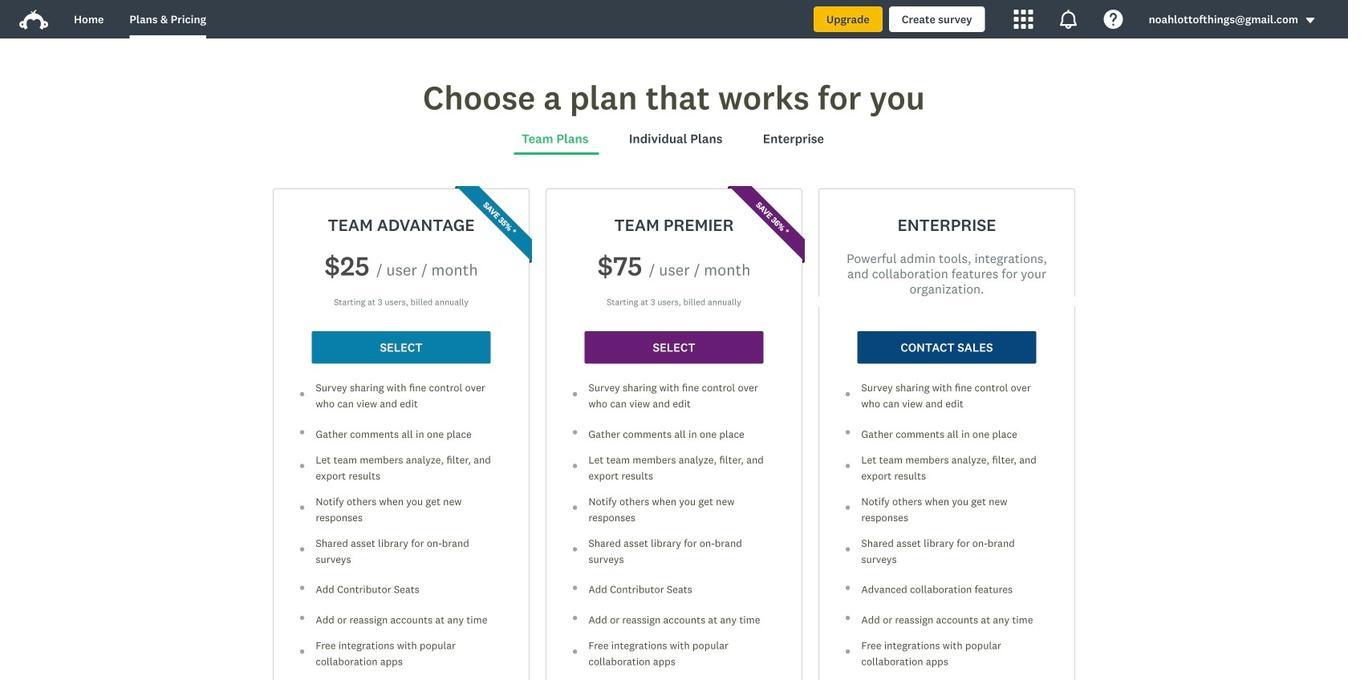 Task type: describe. For each thing, give the bounding box(es) containing it.
1 products icon image from the left
[[1015, 10, 1034, 29]]



Task type: vqa. For each thing, say whether or not it's contained in the screenshot.
Help Icon
yes



Task type: locate. For each thing, give the bounding box(es) containing it.
1 horizontal spatial products icon image
[[1060, 10, 1079, 29]]

2 products icon image from the left
[[1060, 10, 1079, 29]]

surveymonkey logo image
[[19, 10, 48, 30]]

dropdown arrow image
[[1306, 15, 1317, 26]]

products icon image
[[1015, 10, 1034, 29], [1060, 10, 1079, 29]]

0 horizontal spatial products icon image
[[1015, 10, 1034, 29]]

help icon image
[[1104, 10, 1124, 29]]



